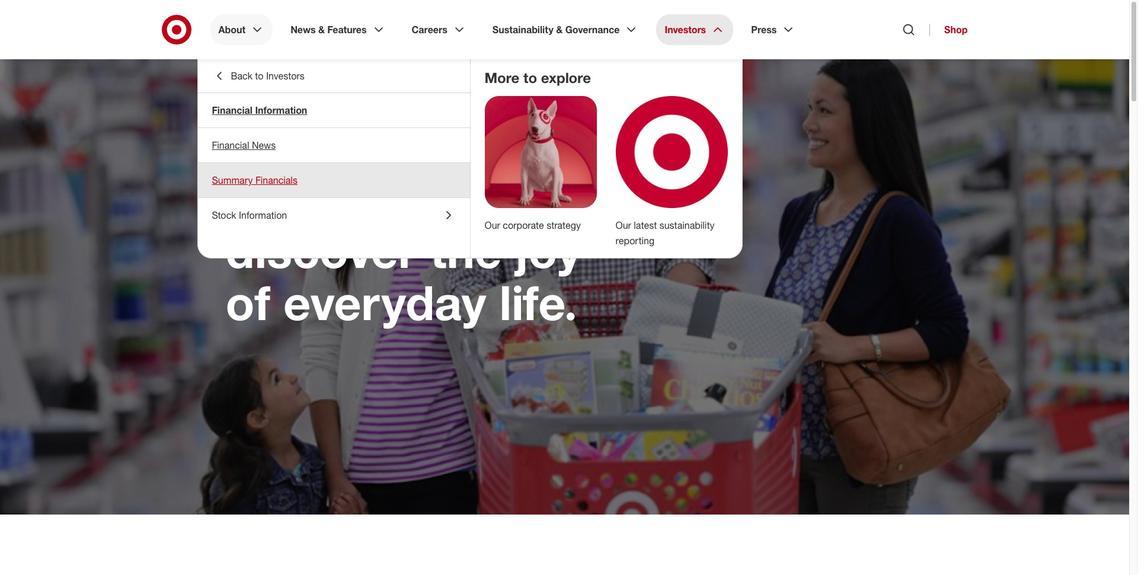 Task type: vqa. For each thing, say whether or not it's contained in the screenshot.
Our corporate strategy link in the top of the page
yes



Task type: locate. For each thing, give the bounding box(es) containing it.
sustainability & governance link
[[484, 14, 647, 45]]

about down back
[[226, 97, 266, 115]]

about
[[218, 24, 246, 36], [226, 97, 266, 115]]

to inside button
[[255, 70, 263, 82]]

1 & from the left
[[318, 24, 325, 36]]

1 vertical spatial investors
[[266, 70, 305, 82]]

1 vertical spatial about
[[226, 97, 266, 115]]

strategy
[[547, 219, 581, 231]]

investors inside the investors link
[[665, 24, 706, 36]]

0 vertical spatial information
[[255, 104, 307, 116]]

1 horizontal spatial news
[[291, 24, 316, 36]]

target bullseye logo image
[[616, 96, 728, 208]]

news
[[291, 24, 316, 36], [252, 139, 276, 151]]

0 horizontal spatial our
[[485, 219, 500, 231]]

& left governance
[[556, 24, 563, 36]]

1 horizontal spatial &
[[556, 24, 563, 36]]

1 our from the left
[[485, 219, 500, 231]]

discover
[[226, 221, 417, 279]]

target's mascot bullseye in front of red background image
[[485, 96, 597, 208]]

investors
[[665, 24, 706, 36], [266, 70, 305, 82]]

about inside about we're here to help all families discover the joy of everyday life.
[[226, 97, 266, 115]]

our inside the our latest sustainability reporting
[[616, 219, 631, 231]]

1 vertical spatial news
[[252, 139, 276, 151]]

& inside 'link'
[[318, 24, 325, 36]]

about link
[[210, 14, 273, 45]]

our for our corporate strategy
[[485, 219, 500, 231]]

sustainability & governance
[[493, 24, 620, 36]]

financial for financial news
[[212, 139, 249, 151]]

to inside about we're here to help all families discover the joy of everyday life.
[[479, 117, 524, 175]]

0 vertical spatial news
[[291, 24, 316, 36]]

news inside 'link'
[[291, 24, 316, 36]]

corporate
[[503, 219, 544, 231]]

about up back
[[218, 24, 246, 36]]

financial up summary
[[212, 139, 249, 151]]

0 vertical spatial about
[[218, 24, 246, 36]]

our for our latest sustainability reporting
[[616, 219, 631, 231]]

financial
[[212, 104, 253, 116], [212, 139, 249, 151]]

0 vertical spatial financial
[[212, 104, 253, 116]]

1 vertical spatial information
[[239, 209, 287, 221]]

information for stock information
[[239, 209, 287, 221]]

careers link
[[403, 14, 475, 45]]

news left features
[[291, 24, 316, 36]]

information
[[255, 104, 307, 116], [239, 209, 287, 221]]

help
[[226, 169, 322, 227]]

our left corporate
[[485, 219, 500, 231]]

information up we're
[[255, 104, 307, 116]]

1 financial from the top
[[212, 104, 253, 116]]

news down financial information
[[252, 139, 276, 151]]

2 & from the left
[[556, 24, 563, 36]]

the
[[430, 221, 502, 279]]

everyday
[[284, 273, 486, 331]]

0 horizontal spatial &
[[318, 24, 325, 36]]

joy
[[515, 221, 582, 279]]

about inside site navigation element
[[218, 24, 246, 36]]

our
[[485, 219, 500, 231], [616, 219, 631, 231]]

financial down back
[[212, 104, 253, 116]]

to
[[523, 69, 537, 87], [255, 70, 263, 82], [479, 117, 524, 175]]

here
[[365, 117, 466, 175]]

0 horizontal spatial investors
[[266, 70, 305, 82]]

information down summary financials
[[239, 209, 287, 221]]

more to explore
[[485, 69, 591, 87]]

& left features
[[318, 24, 325, 36]]

our up reporting
[[616, 219, 631, 231]]

0 vertical spatial investors
[[665, 24, 706, 36]]

summary financials
[[212, 174, 298, 186]]

reporting
[[616, 235, 655, 247]]

2 financial from the top
[[212, 139, 249, 151]]

1 horizontal spatial investors
[[665, 24, 706, 36]]

&
[[318, 24, 325, 36], [556, 24, 563, 36]]

2 our from the left
[[616, 219, 631, 231]]

& for news
[[318, 24, 325, 36]]

our latest sustainability reporting
[[616, 219, 715, 247]]

shop
[[944, 24, 968, 36]]

1 horizontal spatial our
[[616, 219, 631, 231]]

financial news
[[212, 139, 276, 151]]

1 vertical spatial financial
[[212, 139, 249, 151]]



Task type: describe. For each thing, give the bounding box(es) containing it.
latest
[[634, 219, 657, 231]]

our corporate strategy
[[485, 219, 581, 231]]

press link
[[743, 14, 804, 45]]

back to investors button
[[198, 59, 470, 92]]

stock
[[212, 209, 236, 221]]

financial for financial information
[[212, 104, 253, 116]]

summary
[[212, 174, 253, 186]]

to for more
[[523, 69, 537, 87]]

press
[[751, 24, 777, 36]]

explore
[[541, 69, 591, 87]]

news & features
[[291, 24, 367, 36]]

sustainability
[[493, 24, 554, 36]]

families
[[400, 169, 576, 227]]

stock information link
[[198, 198, 470, 232]]

information for financial information
[[255, 104, 307, 116]]

investors link
[[657, 14, 733, 45]]

governance
[[565, 24, 620, 36]]

of
[[226, 273, 270, 331]]

& for sustainability
[[556, 24, 563, 36]]

investors inside back to investors button
[[266, 70, 305, 82]]

life.
[[499, 273, 577, 331]]

financial information
[[212, 104, 307, 116]]

financial information link
[[198, 93, 470, 127]]

about we're here to help all families discover the joy of everyday life.
[[226, 97, 582, 331]]

all
[[335, 169, 387, 227]]

our corporate strategy link
[[485, 219, 581, 231]]

more
[[485, 69, 520, 87]]

our latest sustainability reporting link
[[616, 219, 715, 247]]

site navigation element
[[0, 0, 1138, 575]]

sustainability
[[660, 219, 715, 231]]

shop link
[[930, 24, 968, 36]]

news & features link
[[282, 14, 394, 45]]

back
[[231, 70, 252, 82]]

stock information
[[212, 209, 287, 221]]

about for about
[[218, 24, 246, 36]]

careers
[[412, 24, 447, 36]]

we're
[[226, 117, 352, 175]]

to for back
[[255, 70, 263, 82]]

about for about we're here to help all families discover the joy of everyday life.
[[226, 97, 266, 115]]

summary financials link
[[198, 163, 470, 197]]

back to investors
[[231, 70, 305, 82]]

financials
[[255, 174, 298, 186]]

0 horizontal spatial news
[[252, 139, 276, 151]]

financial news link
[[198, 128, 470, 162]]

features
[[327, 24, 367, 36]]



